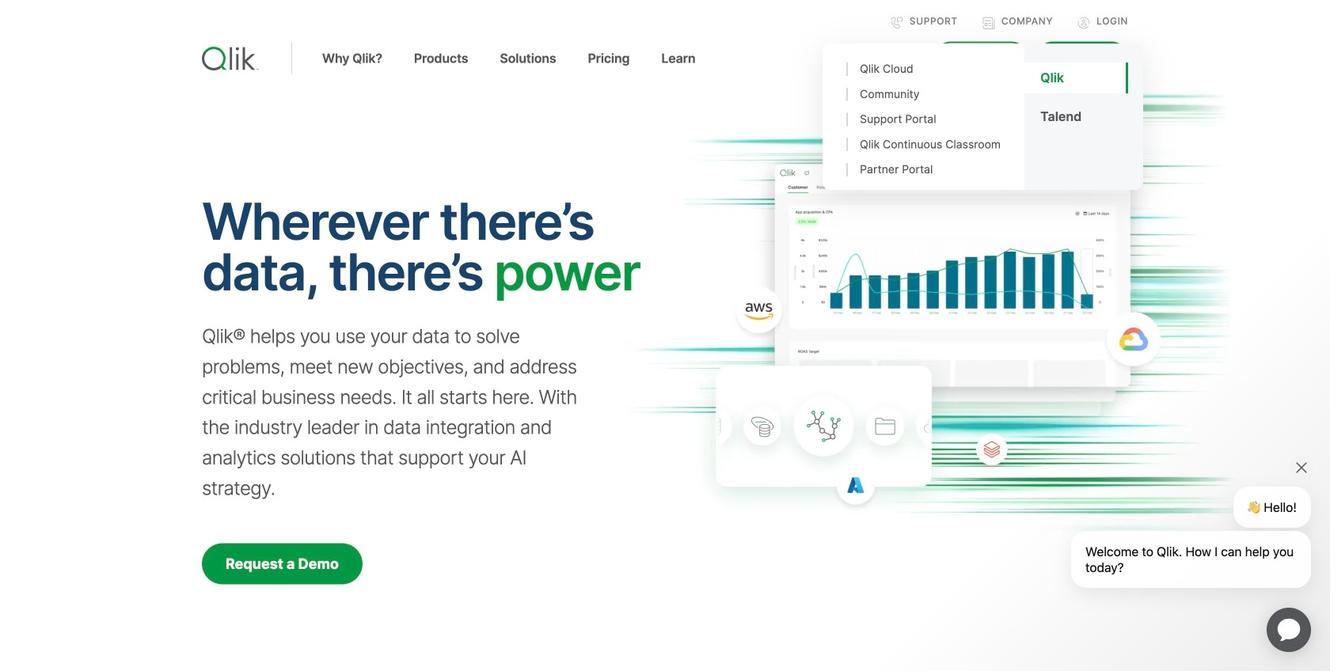 Task type: vqa. For each thing, say whether or not it's contained in the screenshot.
Data Sources & Targets
no



Task type: describe. For each thing, give the bounding box(es) containing it.
qlik image
[[202, 47, 259, 70]]

company image
[[982, 17, 995, 29]]



Task type: locate. For each thing, give the bounding box(es) containing it.
login image
[[1078, 17, 1090, 29]]

support image
[[891, 17, 903, 29]]

application
[[1248, 589, 1330, 671]]



